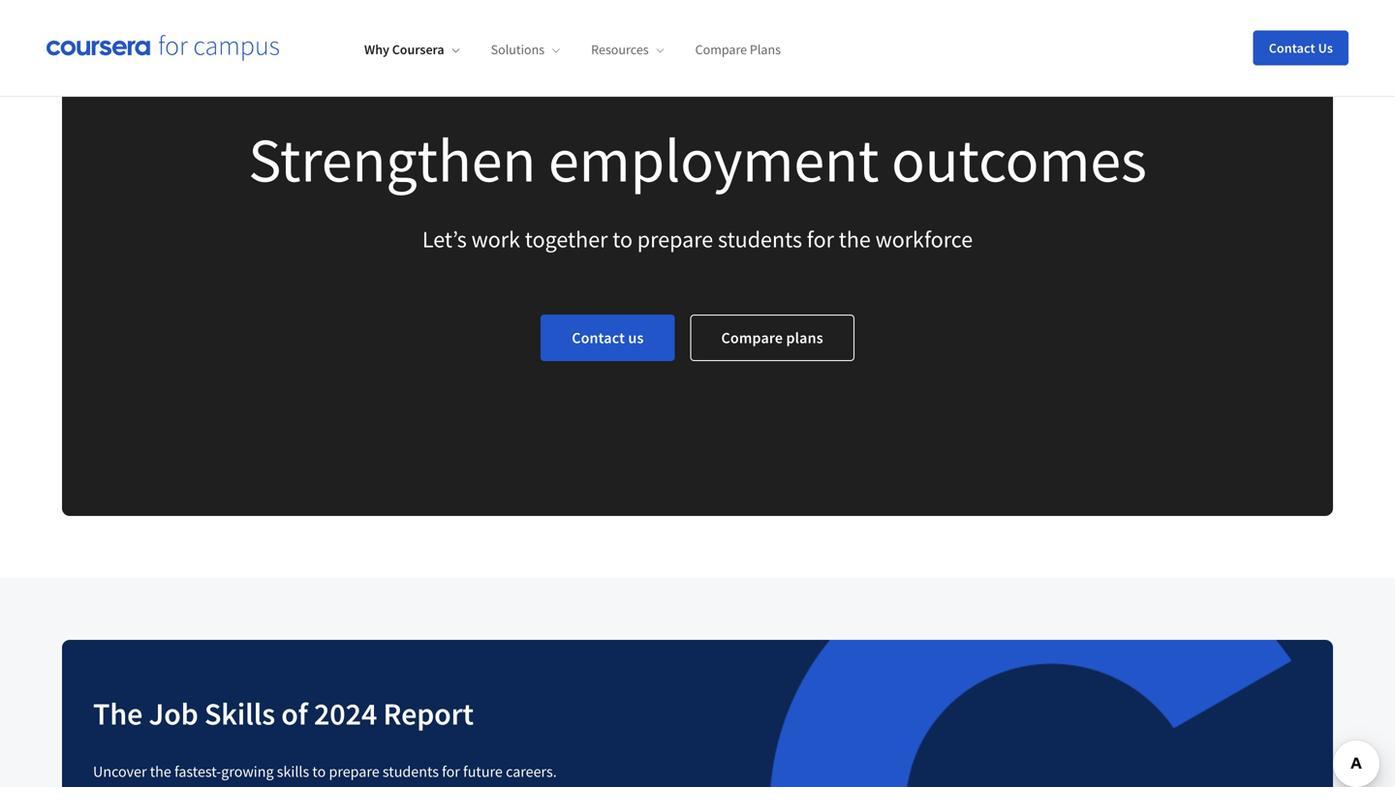 Task type: vqa. For each thing, say whether or not it's contained in the screenshot.
the "Development" link
no



Task type: describe. For each thing, give the bounding box(es) containing it.
fastest-
[[174, 763, 221, 782]]

compare plans link
[[690, 315, 854, 362]]

plans
[[750, 41, 781, 58]]

why
[[364, 41, 389, 58]]

why coursera
[[364, 41, 444, 58]]

0 vertical spatial prepare
[[637, 225, 713, 254]]

outcomes
[[892, 121, 1147, 199]]

careers.
[[506, 763, 557, 782]]

coursera
[[392, 41, 444, 58]]

workforce
[[876, 225, 973, 254]]

resources
[[591, 41, 649, 58]]

contact for contact us
[[1269, 39, 1316, 57]]

0 horizontal spatial for
[[442, 763, 460, 782]]

why coursera link
[[364, 41, 460, 58]]

of
[[281, 695, 308, 734]]

contact us
[[1269, 39, 1333, 57]]

uncover the fastest-growing skills to prepare students for future careers.
[[93, 763, 557, 782]]

1 horizontal spatial to
[[613, 225, 633, 254]]

skills
[[277, 763, 309, 782]]

0 vertical spatial for
[[807, 225, 834, 254]]

future
[[463, 763, 503, 782]]

0 vertical spatial the
[[839, 225, 871, 254]]

2024
[[314, 695, 377, 734]]

let's
[[422, 225, 467, 254]]

uncover
[[93, 763, 147, 782]]

strengthen employment outcomes
[[248, 121, 1147, 199]]



Task type: locate. For each thing, give the bounding box(es) containing it.
1 vertical spatial the
[[150, 763, 171, 782]]

us
[[628, 329, 644, 348]]

0 horizontal spatial contact
[[572, 329, 625, 348]]

contact us link
[[541, 315, 675, 362]]

the
[[839, 225, 871, 254], [150, 763, 171, 782]]

compare plans
[[721, 329, 823, 348]]

growing
[[221, 763, 274, 782]]

compare inside compare plans link
[[721, 329, 783, 348]]

1 horizontal spatial for
[[807, 225, 834, 254]]

1 horizontal spatial the
[[839, 225, 871, 254]]

strengthen
[[248, 121, 536, 199]]

0 vertical spatial to
[[613, 225, 633, 254]]

0 vertical spatial students
[[718, 225, 802, 254]]

to right together at the top left of the page
[[613, 225, 633, 254]]

plans
[[786, 329, 823, 348]]

contact us
[[572, 329, 644, 348]]

0 horizontal spatial the
[[150, 763, 171, 782]]

1 vertical spatial contact
[[572, 329, 625, 348]]

1 vertical spatial for
[[442, 763, 460, 782]]

let's work together to prepare students for the workforce
[[422, 225, 973, 254]]

contact inside contact us link
[[572, 329, 625, 348]]

solutions link
[[491, 41, 560, 58]]

the
[[93, 695, 143, 734]]

contact us button
[[1254, 31, 1349, 65]]

resources link
[[591, 41, 664, 58]]

job
[[149, 695, 198, 734]]

prepare down strengthen employment outcomes
[[637, 225, 713, 254]]

students down report
[[383, 763, 439, 782]]

the left fastest-
[[150, 763, 171, 782]]

1 horizontal spatial students
[[718, 225, 802, 254]]

to right skills at the bottom left of the page
[[312, 763, 326, 782]]

compare plans link
[[695, 41, 781, 58]]

0 horizontal spatial prepare
[[329, 763, 380, 782]]

1 horizontal spatial contact
[[1269, 39, 1316, 57]]

contact left "us" at top
[[572, 329, 625, 348]]

prepare down 2024
[[329, 763, 380, 782]]

1 vertical spatial compare
[[721, 329, 783, 348]]

solutions
[[491, 41, 545, 58]]

0 vertical spatial contact
[[1269, 39, 1316, 57]]

report
[[383, 695, 474, 734]]

1 vertical spatial to
[[312, 763, 326, 782]]

students
[[718, 225, 802, 254], [383, 763, 439, 782]]

to
[[613, 225, 633, 254], [312, 763, 326, 782]]

students down employment
[[718, 225, 802, 254]]

compare for compare plans
[[695, 41, 747, 58]]

1 vertical spatial prepare
[[329, 763, 380, 782]]

contact left us
[[1269, 39, 1316, 57]]

the left workforce
[[839, 225, 871, 254]]

compare
[[695, 41, 747, 58], [721, 329, 783, 348]]

us
[[1318, 39, 1333, 57]]

compare left 'plans' at top
[[721, 329, 783, 348]]

1 vertical spatial students
[[383, 763, 439, 782]]

contact for contact us
[[572, 329, 625, 348]]

coursera for campus image
[[47, 35, 279, 61]]

compare for compare plans
[[721, 329, 783, 348]]

0 horizontal spatial to
[[312, 763, 326, 782]]

compare plans
[[695, 41, 781, 58]]

0 vertical spatial compare
[[695, 41, 747, 58]]

contact
[[1269, 39, 1316, 57], [572, 329, 625, 348]]

skills
[[204, 695, 275, 734]]

the job skills of 2024 report
[[93, 695, 474, 734]]

contact inside contact us "button"
[[1269, 39, 1316, 57]]

prepare
[[637, 225, 713, 254], [329, 763, 380, 782]]

1 horizontal spatial prepare
[[637, 225, 713, 254]]

employment
[[548, 121, 879, 199]]

compare left "plans"
[[695, 41, 747, 58]]

together
[[525, 225, 608, 254]]

0 horizontal spatial students
[[383, 763, 439, 782]]

work
[[472, 225, 520, 254]]

for
[[807, 225, 834, 254], [442, 763, 460, 782]]



